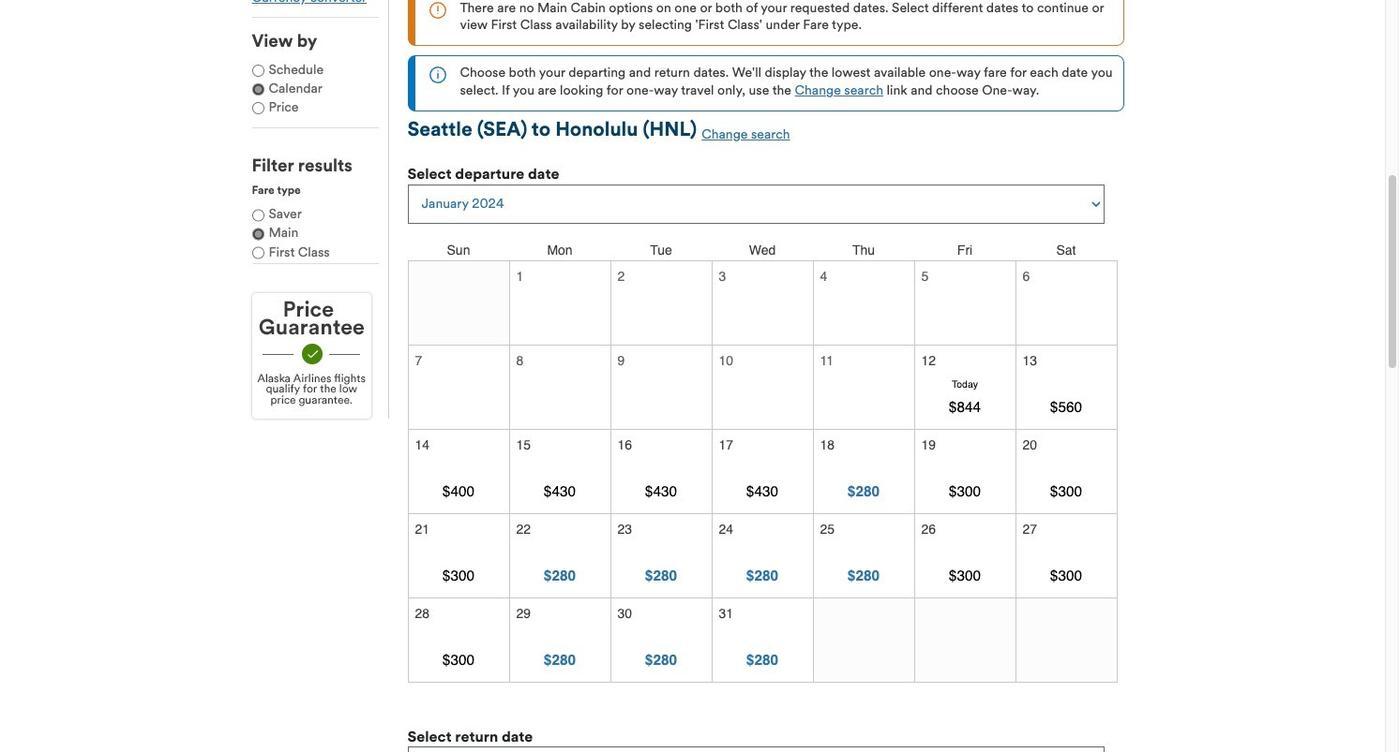 Task type: describe. For each thing, give the bounding box(es) containing it.
6 row header from the left
[[914, 242, 1016, 262]]

1 group from the top
[[252, 33, 378, 157]]

none radio inside "group"
[[252, 206, 264, 225]]

2 row header from the left
[[509, 242, 610, 262]]

4 row header from the left
[[712, 242, 813, 262]]

4 row from the top
[[408, 430, 1117, 515]]



Task type: locate. For each thing, give the bounding box(es) containing it.
None radio
[[252, 65, 264, 77], [252, 83, 264, 96], [252, 102, 264, 114], [252, 225, 264, 244], [252, 244, 264, 263], [252, 65, 264, 77], [252, 83, 264, 96], [252, 102, 264, 114], [252, 225, 264, 244], [252, 244, 264, 263]]

1 row from the top
[[408, 242, 1117, 262]]

6 row from the top
[[408, 599, 1117, 684]]

None radio
[[252, 206, 264, 225]]

1 row header from the left
[[408, 242, 509, 262]]

5 row header from the left
[[813, 242, 914, 262]]

2 row from the top
[[408, 262, 1117, 346]]

3 row from the top
[[408, 346, 1117, 430]]

row
[[408, 242, 1117, 262], [408, 262, 1117, 346], [408, 346, 1117, 430], [408, 430, 1117, 515], [408, 515, 1117, 599], [408, 599, 1117, 684]]

2 group from the top
[[252, 177, 378, 263]]

0 vertical spatial group
[[252, 33, 378, 157]]

7 row header from the left
[[1016, 242, 1117, 262]]

5 row from the top
[[408, 515, 1117, 599]]

group
[[252, 33, 378, 157], [252, 177, 378, 263]]

alaska airlines flights qualify for our price guarantee image
[[252, 293, 371, 413]]

3 row header from the left
[[610, 242, 712, 262]]

row header
[[408, 242, 509, 262], [509, 242, 610, 262], [610, 242, 712, 262], [712, 242, 813, 262], [813, 242, 914, 262], [914, 242, 1016, 262], [1016, 242, 1117, 262]]

grid
[[407, 242, 1118, 684]]

1 vertical spatial group
[[252, 177, 378, 263]]



Task type: vqa. For each thing, say whether or not it's contained in the screenshot.
The most care in the air starts here. element
no



